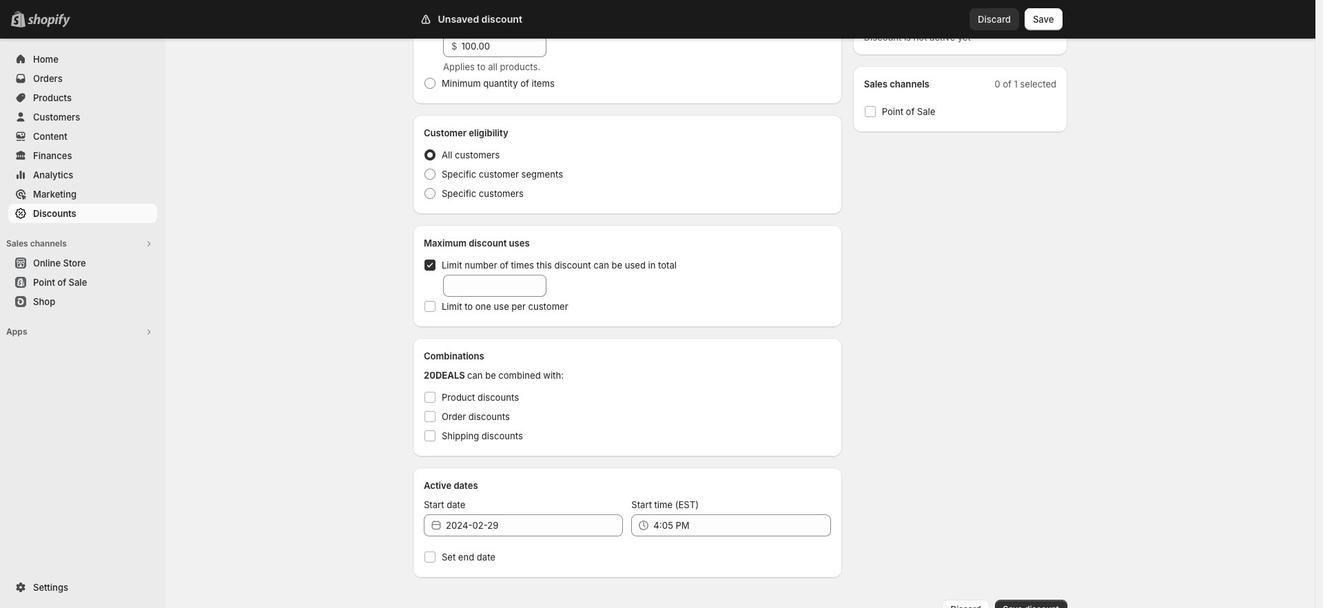 Task type: vqa. For each thing, say whether or not it's contained in the screenshot.
0.00 text field in the left top of the page
yes



Task type: locate. For each thing, give the bounding box(es) containing it.
None text field
[[443, 275, 547, 297]]

0.00 text field
[[461, 35, 547, 57]]



Task type: describe. For each thing, give the bounding box(es) containing it.
YYYY-MM-DD text field
[[446, 515, 623, 537]]

Enter time text field
[[654, 515, 831, 537]]

shopify image
[[28, 14, 70, 28]]



